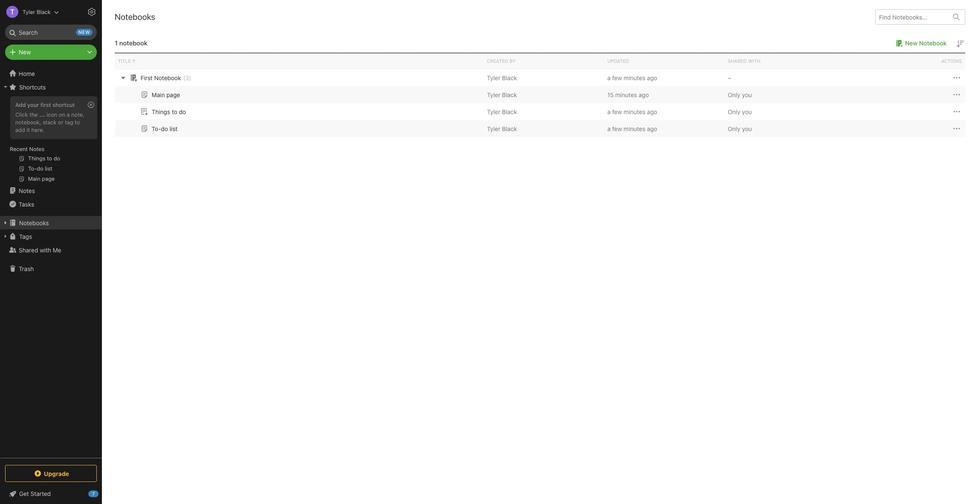 Task type: describe. For each thing, give the bounding box(es) containing it.
1 notebook
[[115, 39, 148, 47]]

things to do 2 element
[[152, 108, 186, 115]]

title button
[[115, 54, 484, 69]]

to-
[[152, 125, 161, 132]]

started
[[31, 491, 51, 498]]

notes link
[[0, 184, 102, 198]]

to-do list 3 element
[[152, 125, 178, 132]]

things to do
[[152, 108, 186, 115]]

your
[[27, 102, 39, 108]]

Sort field
[[955, 38, 966, 49]]

1
[[115, 39, 118, 47]]

do inside things to do button
[[179, 108, 186, 115]]

main page button
[[139, 90, 180, 100]]

shared with button
[[725, 54, 845, 69]]

notebook for first
[[154, 74, 181, 81]]

minutes for things to do row
[[624, 108, 646, 115]]

shared
[[728, 58, 747, 64]]

main
[[152, 91, 165, 98]]

shared with me
[[19, 247, 61, 254]]

tasks
[[19, 201, 34, 208]]

first
[[141, 74, 153, 81]]

notebook
[[119, 39, 148, 47]]

trash
[[19, 265, 34, 273]]

more actions image for –
[[952, 73, 962, 83]]

click to collapse image
[[99, 489, 105, 499]]

created
[[487, 58, 508, 64]]

tree containing home
[[0, 67, 102, 458]]

notebooks inside notebooks element
[[115, 12, 155, 22]]

get
[[19, 491, 29, 498]]

or
[[58, 119, 63, 126]]

a few minutes ago for to-do list
[[608, 125, 657, 132]]

created by button
[[484, 54, 604, 69]]

get started
[[19, 491, 51, 498]]

actions
[[942, 58, 962, 64]]

)
[[189, 74, 191, 81]]

new button
[[5, 45, 97, 60]]

only you for do
[[728, 108, 752, 115]]

main page
[[152, 91, 180, 98]]

few for things to do
[[612, 108, 622, 115]]

recent
[[10, 146, 28, 153]]

notebook,
[[15, 119, 41, 126]]

on
[[59, 111, 65, 118]]

tasks button
[[0, 198, 102, 211]]

tyler black inside 'account' field
[[23, 8, 51, 15]]

you inside main page row
[[742, 91, 752, 98]]

upgrade button
[[5, 466, 97, 483]]

black for main page
[[502, 91, 517, 98]]

sort options image
[[955, 39, 966, 49]]

tyler inside first notebook row
[[487, 74, 501, 81]]

tyler black for things to do
[[487, 108, 517, 115]]

things to do button
[[139, 107, 186, 117]]

title
[[118, 58, 131, 64]]

(
[[183, 74, 185, 81]]

Account field
[[0, 3, 59, 20]]

a few minutes ago for things to do
[[608, 108, 657, 115]]

a few minutes ago inside first notebook row
[[608, 74, 657, 81]]

add
[[15, 102, 26, 108]]

tags
[[19, 233, 32, 240]]

–
[[728, 74, 732, 81]]

updated
[[608, 58, 629, 64]]

Find Notebooks… text field
[[876, 10, 948, 24]]

ago inside main page row
[[639, 91, 649, 98]]

black for things to do
[[502, 108, 517, 115]]

only you inside main page row
[[728, 91, 752, 98]]

it
[[27, 127, 30, 133]]

shortcut
[[53, 102, 75, 108]]

things
[[152, 108, 170, 115]]

Help and Learning task checklist field
[[0, 488, 102, 501]]

a for things to do row
[[608, 108, 611, 115]]

black inside first notebook row
[[502, 74, 517, 81]]

things to do row
[[115, 103, 966, 120]]

first notebook row
[[115, 69, 966, 86]]

stack
[[43, 119, 57, 126]]

only for do
[[728, 108, 741, 115]]

shortcuts button
[[0, 80, 102, 94]]

main page row
[[115, 86, 966, 103]]

actions button
[[845, 54, 966, 69]]

7
[[92, 492, 95, 497]]

new notebook button
[[894, 38, 947, 48]]

click the ...
[[15, 111, 45, 118]]

home
[[19, 70, 35, 77]]

only for list
[[728, 125, 741, 132]]

tag
[[65, 119, 73, 126]]



Task type: vqa. For each thing, say whether or not it's contained in the screenshot.
the bottom offer
no



Task type: locate. For each thing, give the bounding box(es) containing it.
arrow image
[[118, 73, 128, 83]]

new inside button
[[905, 40, 918, 47]]

2 more actions image from the top
[[952, 124, 962, 134]]

first notebook ( 3 )
[[141, 74, 191, 81]]

1 vertical spatial only
[[728, 108, 741, 115]]

2 only you from the top
[[728, 108, 752, 115]]

0 vertical spatial only
[[728, 91, 741, 98]]

more actions field inside main page row
[[952, 90, 962, 100]]

only you for list
[[728, 125, 752, 132]]

with
[[748, 58, 761, 64]]

add your first shortcut
[[15, 102, 75, 108]]

add
[[15, 127, 25, 133]]

1 horizontal spatial new
[[905, 40, 918, 47]]

tree
[[0, 67, 102, 458]]

1 vertical spatial notes
[[19, 187, 35, 194]]

2 you from the top
[[742, 108, 752, 115]]

notes inside group
[[29, 146, 44, 153]]

1 vertical spatial to
[[75, 119, 80, 126]]

new
[[78, 29, 90, 35]]

notebooks
[[115, 12, 155, 22], [19, 219, 49, 227]]

2 a few minutes ago from the top
[[608, 108, 657, 115]]

minutes inside first notebook row
[[624, 74, 646, 81]]

tyler for to-do list
[[487, 125, 501, 132]]

you for do
[[742, 108, 752, 115]]

new notebook
[[905, 40, 947, 47]]

notebook inside button
[[920, 40, 947, 47]]

settings image
[[87, 7, 97, 17]]

notes right recent
[[29, 146, 44, 153]]

0 vertical spatial notebooks
[[115, 12, 155, 22]]

15 minutes ago
[[608, 91, 649, 98]]

recent notes
[[10, 146, 44, 153]]

trash link
[[0, 262, 102, 276]]

3 more actions field from the top
[[952, 107, 962, 117]]

ago for to-do list row
[[647, 125, 657, 132]]

ago for things to do row
[[647, 108, 657, 115]]

a inside first notebook row
[[608, 74, 611, 81]]

more actions image inside first notebook row
[[952, 73, 962, 83]]

2 vertical spatial a few minutes ago
[[608, 125, 657, 132]]

me
[[53, 247, 61, 254]]

0 vertical spatial you
[[742, 91, 752, 98]]

new
[[905, 40, 918, 47], [19, 48, 31, 56]]

0 vertical spatial more actions image
[[952, 73, 962, 83]]

1 vertical spatial more actions image
[[952, 124, 962, 134]]

ago for first notebook row
[[647, 74, 657, 81]]

to-do list
[[152, 125, 178, 132]]

upgrade
[[44, 471, 69, 478]]

15
[[608, 91, 614, 98]]

more actions image inside main page row
[[952, 90, 962, 100]]

1 few from the top
[[612, 74, 622, 81]]

expand notebooks image
[[2, 220, 9, 226]]

1 you from the top
[[742, 91, 752, 98]]

1 vertical spatial a few minutes ago
[[608, 108, 657, 115]]

with
[[40, 247, 51, 254]]

2 few from the top
[[612, 108, 622, 115]]

Search text field
[[11, 25, 91, 40]]

here.
[[31, 127, 44, 133]]

0 horizontal spatial notebook
[[154, 74, 181, 81]]

notebook inside row
[[154, 74, 181, 81]]

a for to-do list row
[[608, 125, 611, 132]]

row group containing first notebook
[[115, 69, 966, 137]]

notebooks inside notebooks link
[[19, 219, 49, 227]]

1 horizontal spatial notebooks
[[115, 12, 155, 22]]

black inside main page row
[[502, 91, 517, 98]]

only you inside to-do list row
[[728, 125, 752, 132]]

black inside things to do row
[[502, 108, 517, 115]]

group containing add your first shortcut
[[0, 94, 102, 187]]

only inside things to do row
[[728, 108, 741, 115]]

tyler inside to-do list row
[[487, 125, 501, 132]]

updated button
[[604, 54, 725, 69]]

new for new notebook
[[905, 40, 918, 47]]

group
[[0, 94, 102, 187]]

4 more actions field from the top
[[952, 124, 962, 134]]

you
[[742, 91, 752, 98], [742, 108, 752, 115], [742, 125, 752, 132]]

to right the things
[[172, 108, 177, 115]]

black inside 'account' field
[[37, 8, 51, 15]]

1 only you from the top
[[728, 91, 752, 98]]

minutes for first notebook row
[[624, 74, 646, 81]]

row group inside notebooks element
[[115, 69, 966, 137]]

1 horizontal spatial to
[[172, 108, 177, 115]]

tyler black
[[23, 8, 51, 15], [487, 74, 517, 81], [487, 91, 517, 98], [487, 108, 517, 115], [487, 125, 517, 132]]

more actions field inside things to do row
[[952, 107, 962, 117]]

1 a few minutes ago from the top
[[608, 74, 657, 81]]

to inside button
[[172, 108, 177, 115]]

1 vertical spatial new
[[19, 48, 31, 56]]

minutes inside to-do list row
[[624, 125, 646, 132]]

more actions image for things to do
[[952, 107, 962, 117]]

notebook for new
[[920, 40, 947, 47]]

new inside popup button
[[19, 48, 31, 56]]

tags button
[[0, 230, 102, 243]]

ago inside things to do row
[[647, 108, 657, 115]]

do inside to-do list button
[[161, 125, 168, 132]]

shortcuts
[[19, 83, 46, 91]]

to inside icon on a note, notebook, stack or tag to add it here.
[[75, 119, 80, 126]]

notebooks up tags
[[19, 219, 49, 227]]

tyler inside things to do row
[[487, 108, 501, 115]]

3 few from the top
[[612, 125, 622, 132]]

minutes inside things to do row
[[624, 108, 646, 115]]

to-do list row
[[115, 120, 966, 137]]

0 vertical spatial notebook
[[920, 40, 947, 47]]

3 a few minutes ago from the top
[[608, 125, 657, 132]]

notebooks link
[[0, 216, 102, 230]]

few inside things to do row
[[612, 108, 622, 115]]

3 only you from the top
[[728, 125, 752, 132]]

shared with me link
[[0, 243, 102, 257]]

notebook
[[920, 40, 947, 47], [154, 74, 181, 81]]

1 vertical spatial only you
[[728, 108, 752, 115]]

a few minutes ago inside to-do list row
[[608, 125, 657, 132]]

to
[[172, 108, 177, 115], [75, 119, 80, 126]]

1 horizontal spatial notebook
[[920, 40, 947, 47]]

page
[[166, 91, 180, 98]]

black for to-do list
[[502, 125, 517, 132]]

1 vertical spatial notebook
[[154, 74, 181, 81]]

more actions field for main page
[[952, 90, 962, 100]]

0 horizontal spatial new
[[19, 48, 31, 56]]

0 vertical spatial only you
[[728, 91, 752, 98]]

note,
[[71, 111, 84, 118]]

notes up tasks
[[19, 187, 35, 194]]

0 vertical spatial a few minutes ago
[[608, 74, 657, 81]]

more actions image for only you
[[952, 90, 962, 100]]

shared with
[[728, 58, 761, 64]]

0 vertical spatial few
[[612, 74, 622, 81]]

a inside icon on a note, notebook, stack or tag to add it here.
[[67, 111, 70, 118]]

notebooks element
[[102, 0, 978, 505]]

2 vertical spatial you
[[742, 125, 752, 132]]

notebook up "actions"
[[920, 40, 947, 47]]

tyler black for to-do list
[[487, 125, 517, 132]]

2 vertical spatial few
[[612, 125, 622, 132]]

the
[[29, 111, 38, 118]]

0 vertical spatial do
[[179, 108, 186, 115]]

minutes inside main page row
[[616, 91, 637, 98]]

1 vertical spatial more actions image
[[952, 90, 962, 100]]

new search field
[[11, 25, 93, 40]]

you inside things to do row
[[742, 108, 752, 115]]

tyler black inside main page row
[[487, 91, 517, 98]]

you inside to-do list row
[[742, 125, 752, 132]]

only you inside things to do row
[[728, 108, 752, 115]]

notebooks up notebook on the left of page
[[115, 12, 155, 22]]

0 vertical spatial notes
[[29, 146, 44, 153]]

tyler for things to do
[[487, 108, 501, 115]]

main page 1 element
[[152, 91, 180, 98]]

3 you from the top
[[742, 125, 752, 132]]

more actions image inside things to do row
[[952, 107, 962, 117]]

ago
[[647, 74, 657, 81], [639, 91, 649, 98], [647, 108, 657, 115], [647, 125, 657, 132]]

do left list
[[161, 125, 168, 132]]

to down 'note,'
[[75, 119, 80, 126]]

tyler black inside to-do list row
[[487, 125, 517, 132]]

tyler
[[23, 8, 35, 15], [487, 74, 501, 81], [487, 91, 501, 98], [487, 108, 501, 115], [487, 125, 501, 132]]

icon
[[46, 111, 57, 118]]

...
[[39, 111, 45, 118]]

2 vertical spatial only
[[728, 125, 741, 132]]

3 only from the top
[[728, 125, 741, 132]]

few for to-do list
[[612, 125, 622, 132]]

only inside to-do list row
[[728, 125, 741, 132]]

few inside first notebook row
[[612, 74, 622, 81]]

tyler black inside things to do row
[[487, 108, 517, 115]]

more actions field for things to do
[[952, 107, 962, 117]]

minutes
[[624, 74, 646, 81], [616, 91, 637, 98], [624, 108, 646, 115], [624, 125, 646, 132]]

do down page at the top left
[[179, 108, 186, 115]]

more actions image for to-do list
[[952, 124, 962, 134]]

only inside main page row
[[728, 91, 741, 98]]

black
[[37, 8, 51, 15], [502, 74, 517, 81], [502, 91, 517, 98], [502, 108, 517, 115], [502, 125, 517, 132]]

tyler inside 'account' field
[[23, 8, 35, 15]]

1 vertical spatial notebooks
[[19, 219, 49, 227]]

tyler for main page
[[487, 91, 501, 98]]

home link
[[0, 67, 102, 80]]

black inside to-do list row
[[502, 125, 517, 132]]

a inside things to do row
[[608, 108, 611, 115]]

More actions field
[[952, 73, 962, 83], [952, 90, 962, 100], [952, 107, 962, 117], [952, 124, 962, 134]]

2 only from the top
[[728, 108, 741, 115]]

you for list
[[742, 125, 752, 132]]

new up actions button
[[905, 40, 918, 47]]

few inside to-do list row
[[612, 125, 622, 132]]

tyler black for main page
[[487, 91, 517, 98]]

notebook left "("
[[154, 74, 181, 81]]

more actions image
[[952, 107, 962, 117], [952, 124, 962, 134]]

0 vertical spatial more actions image
[[952, 107, 962, 117]]

2 vertical spatial only you
[[728, 125, 752, 132]]

first
[[40, 102, 51, 108]]

a for first notebook row
[[608, 74, 611, 81]]

new for new
[[19, 48, 31, 56]]

more actions image inside to-do list row
[[952, 124, 962, 134]]

more actions image
[[952, 73, 962, 83], [952, 90, 962, 100]]

ago inside first notebook row
[[647, 74, 657, 81]]

2 more actions field from the top
[[952, 90, 962, 100]]

more actions field inside to-do list row
[[952, 124, 962, 134]]

0 vertical spatial new
[[905, 40, 918, 47]]

1 more actions image from the top
[[952, 107, 962, 117]]

0 vertical spatial to
[[172, 108, 177, 115]]

0 horizontal spatial notebooks
[[19, 219, 49, 227]]

shared
[[19, 247, 38, 254]]

icon on a note, notebook, stack or tag to add it here.
[[15, 111, 84, 133]]

1 vertical spatial you
[[742, 108, 752, 115]]

created by
[[487, 58, 516, 64]]

to-do list button
[[139, 124, 178, 134]]

new up home
[[19, 48, 31, 56]]

by
[[510, 58, 516, 64]]

1 vertical spatial do
[[161, 125, 168, 132]]

click
[[15, 111, 28, 118]]

a
[[608, 74, 611, 81], [608, 108, 611, 115], [67, 111, 70, 118], [608, 125, 611, 132]]

only
[[728, 91, 741, 98], [728, 108, 741, 115], [728, 125, 741, 132]]

list
[[170, 125, 178, 132]]

minutes for to-do list row
[[624, 125, 646, 132]]

more actions field for to-do list
[[952, 124, 962, 134]]

ago inside to-do list row
[[647, 125, 657, 132]]

2 more actions image from the top
[[952, 90, 962, 100]]

0 horizontal spatial to
[[75, 119, 80, 126]]

row group
[[115, 69, 966, 137]]

expand tags image
[[2, 233, 9, 240]]

1 only from the top
[[728, 91, 741, 98]]

1 horizontal spatial do
[[179, 108, 186, 115]]

3
[[185, 74, 189, 81]]

only you
[[728, 91, 752, 98], [728, 108, 752, 115], [728, 125, 752, 132]]

do
[[179, 108, 186, 115], [161, 125, 168, 132]]

1 vertical spatial few
[[612, 108, 622, 115]]

1 more actions field from the top
[[952, 73, 962, 83]]

tyler black inside first notebook row
[[487, 74, 517, 81]]

notes
[[29, 146, 44, 153], [19, 187, 35, 194]]

a inside to-do list row
[[608, 125, 611, 132]]

more actions field inside first notebook row
[[952, 73, 962, 83]]

1 more actions image from the top
[[952, 73, 962, 83]]

0 horizontal spatial do
[[161, 125, 168, 132]]

a few minutes ago
[[608, 74, 657, 81], [608, 108, 657, 115], [608, 125, 657, 132]]

a few minutes ago inside things to do row
[[608, 108, 657, 115]]

tyler inside main page row
[[487, 91, 501, 98]]



